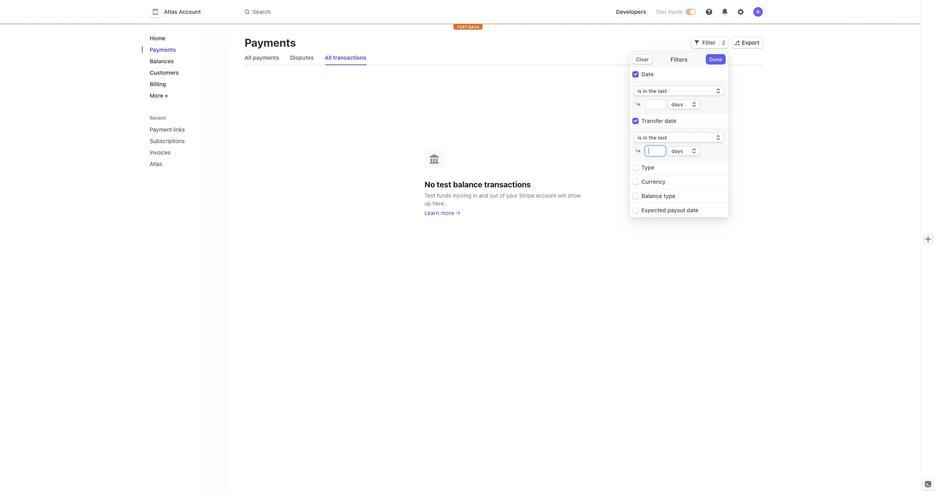 Task type: vqa. For each thing, say whether or not it's contained in the screenshot.
Atlas
yes



Task type: describe. For each thing, give the bounding box(es) containing it.
tab list containing all payments
[[242, 51, 763, 65]]

Search text field
[[240, 5, 463, 19]]

all for all payments
[[245, 54, 252, 61]]

will
[[558, 192, 567, 199]]

payments link
[[147, 43, 223, 56]]

clear button
[[633, 55, 653, 64]]

links
[[173, 126, 185, 133]]

test
[[437, 180, 452, 189]]

data
[[469, 25, 480, 29]]

help image
[[706, 9, 713, 15]]

recent
[[150, 115, 166, 121]]

svg image
[[695, 40, 700, 45]]

payments inside payments "link"
[[150, 46, 176, 53]]

your
[[507, 192, 518, 199]]

disputes
[[290, 54, 314, 61]]

account
[[536, 192, 557, 199]]

type
[[642, 164, 655, 171]]

payment links
[[150, 126, 185, 133]]

transfer
[[642, 118, 664, 124]]

account
[[179, 8, 201, 15]]

all for all transactions
[[325, 54, 332, 61]]

balances
[[150, 58, 174, 65]]

customers
[[150, 69, 179, 76]]

test for test funds moving in and out of your stripe account will show up here.
[[425, 192, 436, 199]]

show
[[568, 192, 581, 199]]

atlas account
[[164, 8, 201, 15]]

developers
[[617, 8, 647, 15]]

atlas for atlas
[[150, 161, 162, 167]]

2
[[723, 39, 726, 46]]

all payments link
[[242, 52, 282, 63]]

export
[[743, 39, 760, 46]]

test funds moving in and out of your stripe account will show up here.
[[425, 192, 581, 207]]

all transactions link
[[322, 52, 370, 63]]

1 vertical spatial date
[[687, 207, 699, 214]]

invoices
[[150, 149, 171, 156]]

test
[[457, 25, 468, 29]]

filter
[[703, 39, 716, 46]]

disputes link
[[287, 52, 317, 63]]

settings image
[[738, 9, 744, 15]]

test mode
[[656, 8, 683, 15]]

expected payout date
[[642, 207, 699, 214]]

up
[[425, 200, 431, 207]]

more
[[150, 92, 163, 99]]

mode
[[669, 8, 683, 15]]

subscriptions
[[150, 138, 185, 144]]

recent navigation links element
[[142, 112, 229, 171]]

learn more link
[[425, 209, 461, 217]]

type
[[664, 193, 676, 199]]

export button
[[732, 37, 763, 48]]

billing link
[[147, 78, 223, 91]]

and
[[479, 192, 489, 199]]

here.
[[433, 200, 446, 207]]

in
[[473, 192, 478, 199]]

subscriptions link
[[147, 135, 212, 148]]

funds
[[437, 192, 452, 199]]

done
[[710, 56, 723, 63]]

atlas account button
[[150, 6, 209, 17]]

balances link
[[147, 55, 223, 68]]

no test balance transactions
[[425, 180, 531, 189]]

payments
[[253, 54, 279, 61]]

balance
[[453, 180, 483, 189]]

search
[[253, 8, 271, 15]]

1 vertical spatial transactions
[[485, 180, 531, 189]]

no
[[425, 180, 435, 189]]

clear
[[636, 56, 649, 63]]

recent element
[[142, 123, 229, 171]]

+
[[165, 92, 168, 99]]



Task type: locate. For each thing, give the bounding box(es) containing it.
0 horizontal spatial transactions
[[333, 54, 367, 61]]

1 horizontal spatial atlas
[[164, 8, 178, 15]]

home
[[150, 35, 166, 42]]

date
[[642, 71, 654, 78]]

test up up at the top left of the page
[[425, 192, 436, 199]]

0 horizontal spatial test
[[425, 192, 436, 199]]

filters
[[671, 56, 688, 63]]

test
[[656, 8, 667, 15], [425, 192, 436, 199]]

1 horizontal spatial test
[[656, 8, 667, 15]]

payments
[[245, 36, 296, 49], [150, 46, 176, 53]]

payment links link
[[147, 123, 212, 136]]

transactions
[[333, 54, 367, 61], [485, 180, 531, 189]]

None number field
[[646, 100, 666, 109], [646, 146, 666, 156], [646, 100, 666, 109], [646, 146, 666, 156]]

transfer date
[[642, 118, 677, 124]]

of
[[500, 192, 505, 199]]

developers link
[[613, 6, 650, 18]]

atlas for atlas account
[[164, 8, 178, 15]]

currency
[[642, 179, 666, 185]]

0 vertical spatial test
[[656, 8, 667, 15]]

Search search field
[[240, 5, 463, 19]]

test inside test funds moving in and out of your stripe account will show up here.
[[425, 192, 436, 199]]

atlas left account
[[164, 8, 178, 15]]

0 horizontal spatial all
[[245, 54, 252, 61]]

0 vertical spatial date
[[665, 118, 677, 124]]

atlas inside button
[[164, 8, 178, 15]]

all left payments
[[245, 54, 252, 61]]

1 all from the left
[[245, 54, 252, 61]]

1 vertical spatial atlas
[[150, 161, 162, 167]]

more +
[[150, 92, 168, 99]]

1 horizontal spatial transactions
[[485, 180, 531, 189]]

all transactions
[[325, 54, 367, 61]]

0 vertical spatial atlas
[[164, 8, 178, 15]]

payments up payments
[[245, 36, 296, 49]]

balance type
[[642, 193, 676, 199]]

test for test mode
[[656, 8, 667, 15]]

atlas link
[[147, 158, 212, 171]]

learn
[[425, 210, 440, 216]]

date right transfer
[[665, 118, 677, 124]]

atlas
[[164, 8, 178, 15], [150, 161, 162, 167]]

1 horizontal spatial payments
[[245, 36, 296, 49]]

2 all from the left
[[325, 54, 332, 61]]

payment
[[150, 126, 172, 133]]

invoices link
[[147, 146, 212, 159]]

all inside all payments link
[[245, 54, 252, 61]]

all inside all transactions link
[[325, 54, 332, 61]]

1 horizontal spatial date
[[687, 207, 699, 214]]

home link
[[147, 32, 223, 45]]

billing
[[150, 81, 166, 87]]

more
[[441, 210, 454, 216]]

0 horizontal spatial atlas
[[150, 161, 162, 167]]

test left mode
[[656, 8, 667, 15]]

customers link
[[147, 66, 223, 79]]

done button
[[707, 55, 726, 64]]

moving
[[453, 192, 472, 199]]

atlas inside recent element
[[150, 161, 162, 167]]

date
[[665, 118, 677, 124], [687, 207, 699, 214]]

1 horizontal spatial all
[[325, 54, 332, 61]]

0 horizontal spatial payments
[[150, 46, 176, 53]]

core navigation links element
[[147, 32, 223, 102]]

all payments
[[245, 54, 279, 61]]

tab list
[[242, 51, 763, 65]]

out
[[490, 192, 499, 199]]

payments up balances
[[150, 46, 176, 53]]

all
[[245, 54, 252, 61], [325, 54, 332, 61]]

date right payout
[[687, 207, 699, 214]]

payout
[[668, 207, 686, 214]]

test data
[[457, 25, 480, 29]]

balance
[[642, 193, 663, 199]]

0 vertical spatial transactions
[[333, 54, 367, 61]]

expected
[[642, 207, 667, 214]]

all right disputes
[[325, 54, 332, 61]]

0 horizontal spatial date
[[665, 118, 677, 124]]

atlas down invoices
[[150, 161, 162, 167]]

learn more
[[425, 210, 454, 216]]

stripe
[[520, 192, 535, 199]]

1 vertical spatial test
[[425, 192, 436, 199]]



